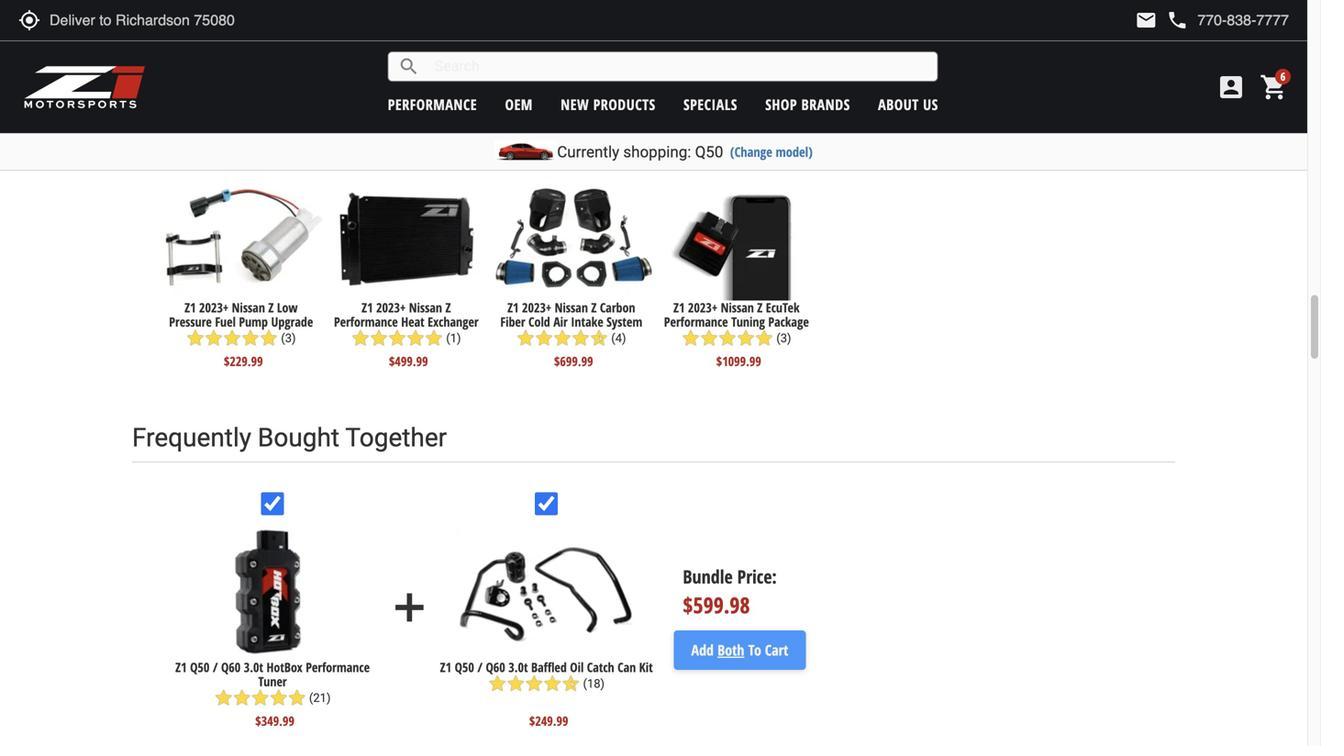 Task type: describe. For each thing, give the bounding box(es) containing it.
additional
[[687, 25, 738, 43]]

fiber
[[501, 313, 526, 330]]

us
[[923, 95, 939, 114]]

search
[[398, 56, 420, 78]]

mail link
[[1136, 9, 1158, 31]]

$249.99
[[529, 712, 569, 730]]

upgrade
[[271, 313, 313, 330]]

catch
[[587, 659, 615, 676]]

3.0t for star_half
[[509, 659, 528, 676]]

for
[[648, 25, 662, 43]]

discounts
[[741, 25, 789, 43]]

star_half for z1 q50 / q60 3.0t baffled oil catch can kit star star star star star_half (18)
[[562, 675, 580, 693]]

can
[[618, 659, 636, 676]]

package
[[769, 313, 809, 330]]

(3) inside z1 2023+ nissan z ecutek performance tuning package star star star star star (3) $1099.99
[[777, 331, 792, 345]]

air
[[554, 313, 568, 330]]

shop brands link
[[766, 95, 851, 114]]

does
[[563, 25, 587, 43]]

cold
[[529, 313, 550, 330]]

z for air
[[591, 299, 597, 316]]

brands
[[802, 95, 851, 114]]

pump
[[239, 313, 268, 330]]

my_location
[[18, 9, 40, 31]]

carbon
[[600, 299, 636, 316]]

cart
[[765, 640, 789, 660]]

z1 for pump
[[185, 299, 196, 316]]

shopping_cart
[[1260, 73, 1290, 102]]

(change model) link
[[731, 143, 813, 161]]

q60 for $349.99
[[221, 659, 241, 676]]

this
[[514, 25, 534, 43]]

performance
[[388, 95, 477, 114]]

(21)
[[309, 691, 331, 705]]

any
[[666, 25, 684, 43]]

products
[[594, 95, 656, 114]]

/ for star_half
[[478, 659, 483, 676]]

2023+ for air
[[522, 299, 552, 316]]

not
[[590, 25, 607, 43]]

(18)
[[583, 677, 605, 691]]

frequently bought together
[[132, 423, 447, 453]]

about us link
[[878, 95, 939, 114]]

oem
[[505, 95, 533, 114]]

z1 2023+ nissan z performance heat exchanger star star star star star (1) $499.99
[[334, 299, 479, 370]]

currently shopping: q50 (change model)
[[557, 143, 813, 161]]

z1 2023+ nissan z ecutek performance tuning package star star star star star (3) $1099.99
[[664, 299, 809, 370]]

kit
[[639, 659, 653, 676]]

low
[[277, 299, 298, 316]]

2023+ for pump
[[199, 299, 229, 316]]

z1 for air
[[508, 299, 519, 316]]

recommended by z1
[[132, 115, 374, 145]]

intake
[[571, 313, 604, 330]]

account_box link
[[1212, 73, 1251, 102]]

performance link
[[388, 95, 477, 114]]

tuner
[[258, 673, 287, 690]]

account_box
[[1217, 73, 1246, 102]]

together
[[345, 423, 447, 453]]

shopping:
[[624, 143, 692, 161]]

add both to cart
[[692, 640, 789, 660]]

$349.99
[[255, 712, 295, 730]]

price:
[[738, 564, 777, 589]]

shop brands
[[766, 95, 851, 114]]

new products
[[561, 95, 656, 114]]

both
[[718, 640, 745, 660]]

oem link
[[505, 95, 533, 114]]

performance inside z1 2023+ nissan z ecutek performance tuning package star star star star star (3) $1099.99
[[664, 313, 728, 330]]

z1 q50 / q60 3.0t baffled oil catch can kit star star star star star_half (18)
[[440, 659, 653, 693]]

$599.98
[[683, 590, 750, 620]]

currently
[[557, 143, 620, 161]]

model)
[[776, 143, 813, 161]]

$1099.99
[[717, 352, 762, 370]]

z1 for catch
[[440, 659, 452, 676]]



Task type: vqa. For each thing, say whether or not it's contained in the screenshot.


Task type: locate. For each thing, give the bounding box(es) containing it.
tuning
[[732, 313, 765, 330]]

1 q60 from the left
[[221, 659, 241, 676]]

q50 for star
[[455, 659, 474, 676]]

new
[[561, 95, 589, 114]]

mail phone
[[1136, 9, 1189, 31]]

q50 inside z1 q50 / q60 3.0t hotbox performance tuner star star star star star (21) $349.99
[[190, 659, 210, 676]]

z1 inside z1 q50 / q60 3.0t hotbox performance tuner star star star star star (21) $349.99
[[175, 659, 187, 676]]

Search search field
[[420, 52, 938, 81]]

about
[[878, 95, 919, 114]]

z1 inside z1 2023+ nissan z ecutek performance tuning package star star star star star (3) $1099.99
[[674, 299, 685, 316]]

star_half left (4)
[[590, 329, 609, 347]]

nissan up $499.99
[[409, 299, 442, 316]]

2023+ left pump
[[199, 299, 229, 316]]

3.0t left baffled
[[509, 659, 528, 676]]

nissan for package
[[721, 299, 754, 316]]

specials link
[[684, 95, 738, 114]]

z inside z1 2023+ nissan z performance heat exchanger star star star star star (1) $499.99
[[446, 299, 451, 316]]

qualify
[[610, 25, 645, 43]]

z1 q50 / q60 3.0t hotbox performance tuner star star star star star (21) $349.99
[[175, 659, 370, 730]]

1 3.0t from the left
[[244, 659, 263, 676]]

2023+ inside z1 2023+ nissan z carbon fiber cold air intake system star star star star star_half (4) $699.99
[[522, 299, 552, 316]]

add
[[387, 585, 433, 630]]

oil
[[570, 659, 584, 676]]

1 (3) from the left
[[281, 331, 296, 345]]

performance left tuning
[[664, 313, 728, 330]]

q60 inside z1 q50 / q60 3.0t baffled oil catch can kit star star star star star_half (18)
[[486, 659, 506, 676]]

1 horizontal spatial 3.0t
[[509, 659, 528, 676]]

z left low
[[268, 299, 274, 316]]

performance up the (21)
[[306, 659, 370, 676]]

nissan
[[232, 299, 265, 316], [409, 299, 442, 316], [555, 299, 588, 316], [721, 299, 754, 316]]

to
[[749, 640, 762, 660]]

q50 left (change
[[695, 143, 724, 161]]

(3) down upgrade
[[281, 331, 296, 345]]

new products link
[[561, 95, 656, 114]]

ecutek
[[766, 299, 800, 316]]

z1 inside z1 2023+ nissan z carbon fiber cold air intake system star star star star star_half (4) $699.99
[[508, 299, 519, 316]]

2023+ inside z1 2023+ nissan z low pressure fuel pump upgrade star star star star star (3) $229.99
[[199, 299, 229, 316]]

z
[[268, 299, 274, 316], [446, 299, 451, 316], [591, 299, 597, 316], [757, 299, 763, 316]]

(4)
[[612, 331, 626, 345]]

0 horizontal spatial q60
[[221, 659, 241, 676]]

2 horizontal spatial q50
[[695, 143, 724, 161]]

phone link
[[1167, 9, 1290, 31]]

/ left baffled
[[478, 659, 483, 676]]

*** right "promotions"
[[867, 25, 885, 43]]

z1 inside z1 2023+ nissan z low pressure fuel pump upgrade star star star star star (3) $229.99
[[185, 299, 196, 316]]

item
[[537, 25, 560, 43]]

2023+ up $499.99
[[376, 299, 406, 316]]

0 horizontal spatial star_half
[[562, 675, 580, 693]]

/ inside z1 q50 / q60 3.0t hotbox performance tuner star star star star star (21) $349.99
[[213, 659, 218, 676]]

(3)
[[281, 331, 296, 345], [777, 331, 792, 345]]

q60 inside z1 q50 / q60 3.0t hotbox performance tuner star star star star star (21) $349.99
[[221, 659, 241, 676]]

2023+ for star
[[376, 299, 406, 316]]

or
[[792, 25, 803, 43]]

z1
[[344, 115, 374, 145], [185, 299, 196, 316], [362, 299, 373, 316], [508, 299, 519, 316], [674, 299, 685, 316], [175, 659, 187, 676], [440, 659, 452, 676]]

0 horizontal spatial q50
[[190, 659, 210, 676]]

(1)
[[446, 331, 461, 345]]

1 *** from the left
[[493, 25, 511, 43]]

shopping_cart link
[[1256, 73, 1290, 102]]

2 nissan from the left
[[409, 299, 442, 316]]

1 z from the left
[[268, 299, 274, 316]]

3.0t for $349.99
[[244, 659, 263, 676]]

z inside z1 2023+ nissan z low pressure fuel pump upgrade star star star star star (3) $229.99
[[268, 299, 274, 316]]

3 z from the left
[[591, 299, 597, 316]]

performance left heat on the left top of the page
[[334, 313, 398, 330]]

z up (1)
[[446, 299, 451, 316]]

2 3.0t from the left
[[509, 659, 528, 676]]

q50 left baffled
[[455, 659, 474, 676]]

z1 motorsports logo image
[[23, 64, 146, 110]]

4 z from the left
[[757, 299, 763, 316]]

(3) down 'package'
[[777, 331, 792, 345]]

2023+ inside z1 2023+ nissan z ecutek performance tuning package star star star star star (3) $1099.99
[[688, 299, 718, 316]]

q60 left baffled
[[486, 659, 506, 676]]

1 horizontal spatial q50
[[455, 659, 474, 676]]

*** this item does not qualify for any additional discounts or promotions ***
[[493, 25, 885, 43]]

z1 for package
[[674, 299, 685, 316]]

z1 for star
[[362, 299, 373, 316]]

3.0t left 'hotbox' in the left bottom of the page
[[244, 659, 263, 676]]

1 horizontal spatial (3)
[[777, 331, 792, 345]]

star_half
[[590, 329, 609, 347], [562, 675, 580, 693]]

nissan inside z1 2023+ nissan z carbon fiber cold air intake system star star star star star_half (4) $699.99
[[555, 299, 588, 316]]

1 horizontal spatial ***
[[867, 25, 885, 43]]

1 horizontal spatial /
[[478, 659, 483, 676]]

nissan right cold
[[555, 299, 588, 316]]

performance
[[334, 313, 398, 330], [664, 313, 728, 330], [306, 659, 370, 676]]

z for pump
[[268, 299, 274, 316]]

z inside z1 2023+ nissan z carbon fiber cold air intake system star star star star star_half (4) $699.99
[[591, 299, 597, 316]]

specials
[[684, 95, 738, 114]]

3.0t
[[244, 659, 263, 676], [509, 659, 528, 676]]

2 q60 from the left
[[486, 659, 506, 676]]

nissan for star
[[409, 299, 442, 316]]

2 *** from the left
[[867, 25, 885, 43]]

star_half inside z1 2023+ nissan z carbon fiber cold air intake system star star star star star_half (4) $699.99
[[590, 329, 609, 347]]

0 horizontal spatial /
[[213, 659, 218, 676]]

(3) inside z1 2023+ nissan z low pressure fuel pump upgrade star star star star star (3) $229.99
[[281, 331, 296, 345]]

q50
[[695, 143, 724, 161], [190, 659, 210, 676], [455, 659, 474, 676]]

q60 left tuner
[[221, 659, 241, 676]]

/ for $349.99
[[213, 659, 218, 676]]

baffled
[[531, 659, 567, 676]]

z1 2023+ nissan z low pressure fuel pump upgrade star star star star star (3) $229.99
[[169, 299, 313, 370]]

0 vertical spatial star_half
[[590, 329, 609, 347]]

frequently
[[132, 423, 251, 453]]

heat
[[401, 313, 425, 330]]

nissan for pump
[[232, 299, 265, 316]]

3 2023+ from the left
[[522, 299, 552, 316]]

z inside z1 2023+ nissan z ecutek performance tuning package star star star star star (3) $1099.99
[[757, 299, 763, 316]]

z left carbon at the top left
[[591, 299, 597, 316]]

1 nissan from the left
[[232, 299, 265, 316]]

2 z from the left
[[446, 299, 451, 316]]

bundle price: $599.98
[[683, 564, 777, 620]]

q60
[[221, 659, 241, 676], [486, 659, 506, 676]]

nissan left low
[[232, 299, 265, 316]]

$499.99
[[389, 352, 428, 370]]

1 / from the left
[[213, 659, 218, 676]]

/ left tuner
[[213, 659, 218, 676]]

recommended
[[132, 115, 305, 145]]

z1 for tuner
[[175, 659, 187, 676]]

3 nissan from the left
[[555, 299, 588, 316]]

by
[[312, 115, 338, 145]]

nissan for air
[[555, 299, 588, 316]]

z for package
[[757, 299, 763, 316]]

1 vertical spatial star_half
[[562, 675, 580, 693]]

4 2023+ from the left
[[688, 299, 718, 316]]

0 horizontal spatial (3)
[[281, 331, 296, 345]]

q50 left tuner
[[190, 659, 210, 676]]

(change
[[731, 143, 773, 161]]

about us
[[878, 95, 939, 114]]

z1 inside z1 2023+ nissan z performance heat exchanger star star star star star (1) $499.99
[[362, 299, 373, 316]]

*** left this
[[493, 25, 511, 43]]

nissan left ecutek
[[721, 299, 754, 316]]

0 horizontal spatial ***
[[493, 25, 511, 43]]

phone
[[1167, 9, 1189, 31]]

hotbox
[[267, 659, 303, 676]]

exchanger
[[428, 313, 479, 330]]

bundle
[[683, 564, 733, 589]]

/
[[213, 659, 218, 676], [478, 659, 483, 676]]

nissan inside z1 2023+ nissan z low pressure fuel pump upgrade star star star star star (3) $229.99
[[232, 299, 265, 316]]

pressure
[[169, 313, 212, 330]]

z left ecutek
[[757, 299, 763, 316]]

promotions
[[806, 25, 864, 43]]

z for star
[[446, 299, 451, 316]]

1 horizontal spatial q60
[[486, 659, 506, 676]]

2023+ for package
[[688, 299, 718, 316]]

star_half inside z1 q50 / q60 3.0t baffled oil catch can kit star star star star star_half (18)
[[562, 675, 580, 693]]

system
[[607, 313, 643, 330]]

nissan inside z1 2023+ nissan z ecutek performance tuning package star star star star star (3) $1099.99
[[721, 299, 754, 316]]

$699.99
[[554, 352, 594, 370]]

1 horizontal spatial star_half
[[590, 329, 609, 347]]

q60 for star_half
[[486, 659, 506, 676]]

2 / from the left
[[478, 659, 483, 676]]

3.0t inside z1 q50 / q60 3.0t hotbox performance tuner star star star star star (21) $349.99
[[244, 659, 263, 676]]

0 horizontal spatial 3.0t
[[244, 659, 263, 676]]

star_half left (18)
[[562, 675, 580, 693]]

2 2023+ from the left
[[376, 299, 406, 316]]

star_half for z1 2023+ nissan z carbon fiber cold air intake system star star star star star_half (4) $699.99
[[590, 329, 609, 347]]

3.0t inside z1 q50 / q60 3.0t baffled oil catch can kit star star star star star_half (18)
[[509, 659, 528, 676]]

mail
[[1136, 9, 1158, 31]]

fuel
[[215, 313, 236, 330]]

2023+ inside z1 2023+ nissan z performance heat exchanger star star star star star (1) $499.99
[[376, 299, 406, 316]]

None checkbox
[[261, 492, 284, 515], [535, 492, 558, 515], [261, 492, 284, 515], [535, 492, 558, 515]]

shop
[[766, 95, 798, 114]]

2023+
[[199, 299, 229, 316], [376, 299, 406, 316], [522, 299, 552, 316], [688, 299, 718, 316]]

q50 inside z1 q50 / q60 3.0t baffled oil catch can kit star star star star star_half (18)
[[455, 659, 474, 676]]

4 nissan from the left
[[721, 299, 754, 316]]

$229.99
[[224, 352, 263, 370]]

/ inside z1 q50 / q60 3.0t baffled oil catch can kit star star star star star_half (18)
[[478, 659, 483, 676]]

2023+ left air
[[522, 299, 552, 316]]

q50 for (21)
[[190, 659, 210, 676]]

add
[[692, 640, 714, 660]]

z1 inside z1 q50 / q60 3.0t baffled oil catch can kit star star star star star_half (18)
[[440, 659, 452, 676]]

nissan inside z1 2023+ nissan z performance heat exchanger star star star star star (1) $499.99
[[409, 299, 442, 316]]

bought
[[258, 423, 340, 453]]

z1 2023+ nissan z carbon fiber cold air intake system star star star star star_half (4) $699.99
[[501, 299, 643, 370]]

performance inside z1 2023+ nissan z performance heat exchanger star star star star star (1) $499.99
[[334, 313, 398, 330]]

2023+ left tuning
[[688, 299, 718, 316]]

performance inside z1 q50 / q60 3.0t hotbox performance tuner star star star star star (21) $349.99
[[306, 659, 370, 676]]

1 2023+ from the left
[[199, 299, 229, 316]]

star
[[186, 329, 205, 347], [205, 329, 223, 347], [223, 329, 241, 347], [241, 329, 260, 347], [260, 329, 278, 347], [352, 329, 370, 347], [370, 329, 388, 347], [388, 329, 407, 347], [407, 329, 425, 347], [425, 329, 443, 347], [517, 329, 535, 347], [535, 329, 554, 347], [554, 329, 572, 347], [572, 329, 590, 347], [682, 329, 700, 347], [700, 329, 719, 347], [719, 329, 737, 347], [737, 329, 755, 347], [755, 329, 774, 347], [489, 675, 507, 693], [507, 675, 525, 693], [525, 675, 544, 693], [544, 675, 562, 693], [214, 689, 233, 707], [233, 689, 251, 707], [251, 689, 270, 707], [270, 689, 288, 707], [288, 689, 306, 707]]

2 (3) from the left
[[777, 331, 792, 345]]



